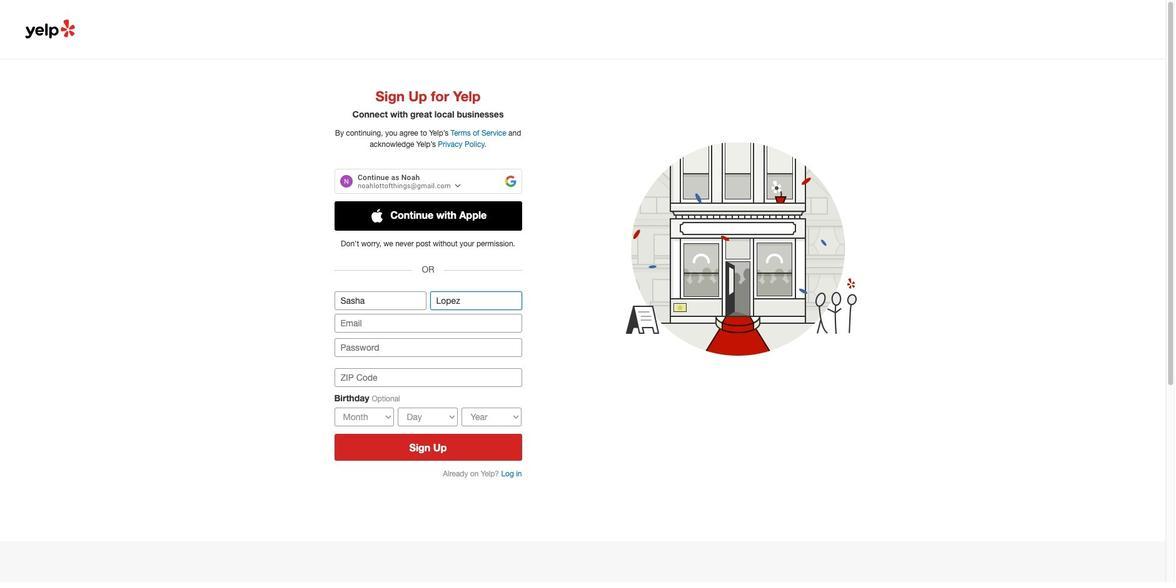 Task type: vqa. For each thing, say whether or not it's contained in the screenshot.
FIRST NAME text field
yes



Task type: describe. For each thing, give the bounding box(es) containing it.
First Name text field
[[334, 291, 426, 310]]

ZIP Code text field
[[334, 368, 522, 387]]

Password password field
[[334, 338, 522, 357]]



Task type: locate. For each thing, give the bounding box(es) containing it.
Last Name text field
[[430, 291, 522, 310]]

Email email field
[[334, 314, 522, 333]]



